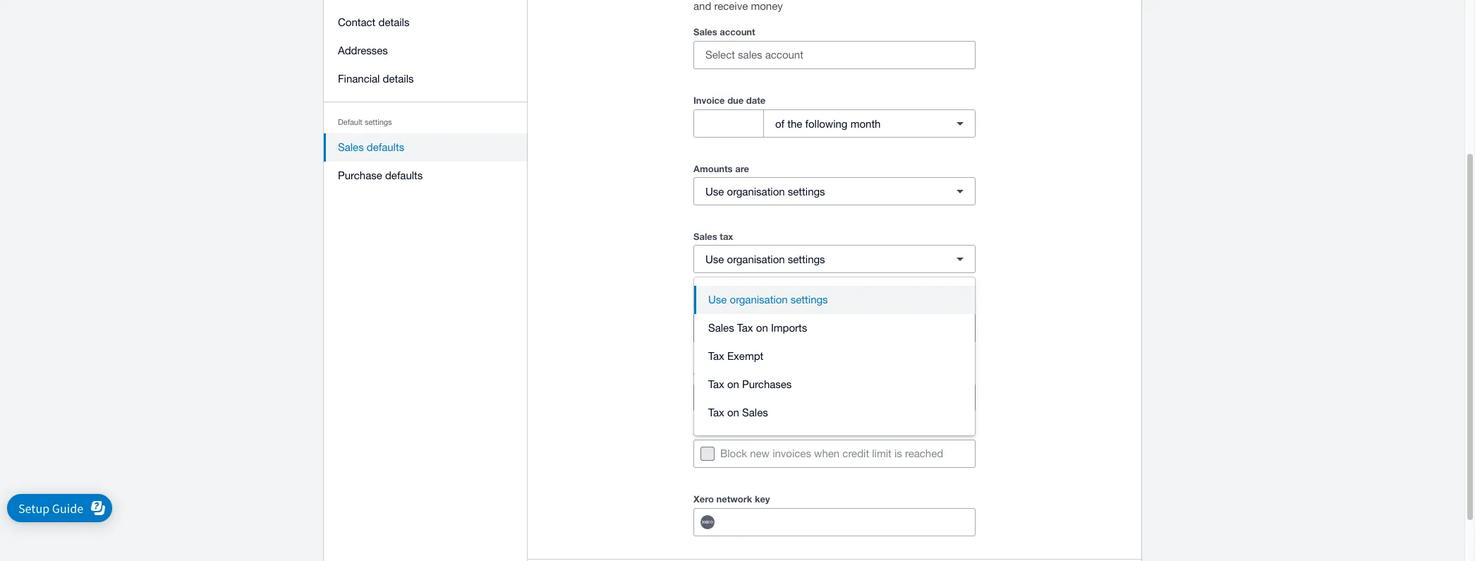 Task type: describe. For each thing, give the bounding box(es) containing it.
sales for sales account
[[694, 26, 718, 37]]

invoice
[[694, 95, 725, 106]]

settings for use organisation settings button in the bottom of the page
[[791, 294, 828, 306]]

sales inside "button"
[[743, 407, 768, 419]]

details for contact details
[[379, 16, 410, 28]]

sales defaults button
[[324, 133, 528, 162]]

purchase defaults
[[338, 169, 423, 181]]

tax up exempt
[[737, 322, 754, 334]]

discount
[[694, 299, 733, 310]]

tax on sales button
[[695, 399, 975, 427]]

use for amounts
[[706, 185, 724, 197]]

financial details button
[[324, 65, 528, 93]]

Sales account field
[[695, 42, 975, 68]]

contact
[[338, 16, 376, 28]]

sales tax
[[694, 231, 734, 242]]

block new invoices when credit limit is reached
[[721, 447, 944, 459]]

settings for use organisation settings popup button for amounts are
[[788, 185, 826, 197]]

sales for sales defaults
[[338, 141, 364, 153]]

amount
[[744, 368, 778, 380]]

are
[[736, 163, 750, 174]]

amounts
[[694, 163, 733, 174]]

use organisation settings inside button
[[709, 294, 828, 306]]

the
[[788, 118, 803, 130]]

xero
[[694, 493, 714, 505]]

credit
[[843, 447, 870, 459]]

month
[[851, 118, 881, 130]]

settings for sales tax's use organisation settings popup button
[[788, 253, 826, 265]]

financial details
[[338, 73, 414, 85]]

tax for tax exempt
[[709, 350, 725, 362]]

tax for tax on purchases
[[709, 378, 725, 390]]

use organisation settings button for amounts are
[[694, 177, 976, 205]]

block
[[721, 447, 748, 459]]

0 vertical spatial limit
[[723, 368, 742, 380]]

use organisation settings for are
[[706, 185, 826, 197]]

invoice due date
[[694, 95, 766, 106]]

when
[[815, 447, 840, 459]]

sales account
[[694, 26, 756, 37]]

tax on purchases
[[709, 378, 792, 390]]

credit limit amount
[[694, 368, 778, 380]]

due
[[728, 95, 744, 106]]

on for purchases
[[728, 378, 740, 390]]

of
[[776, 118, 785, 130]]

settings inside menu
[[365, 118, 392, 126]]

financial
[[338, 73, 380, 85]]

credit
[[694, 368, 721, 380]]

date
[[747, 95, 766, 106]]



Task type: locate. For each thing, give the bounding box(es) containing it.
use organisation settings
[[706, 185, 826, 197], [706, 253, 826, 265], [709, 294, 828, 306]]

invoices
[[773, 447, 812, 459]]

settings
[[365, 118, 392, 126], [788, 185, 826, 197], [788, 253, 826, 265], [791, 294, 828, 306]]

tax on purchases button
[[695, 371, 975, 399]]

0 vertical spatial defaults
[[367, 141, 405, 153]]

addresses button
[[324, 37, 528, 65]]

imports
[[771, 322, 808, 334]]

key
[[755, 493, 770, 505]]

organisation for tax
[[727, 253, 785, 265]]

limit
[[723, 368, 742, 380], [873, 447, 892, 459]]

sales tax on imports button
[[695, 314, 975, 342]]

on left imports
[[756, 322, 768, 334]]

tax
[[720, 231, 734, 242]]

Discount number field
[[695, 315, 947, 342]]

on down tax on purchases
[[728, 407, 740, 419]]

details right contact
[[379, 16, 410, 28]]

list box
[[695, 277, 975, 435]]

organisation up sales tax on imports
[[730, 294, 788, 306]]

menu
[[324, 0, 528, 198]]

of the following month
[[776, 118, 881, 130]]

0 vertical spatial details
[[379, 16, 410, 28]]

default settings
[[338, 118, 392, 126]]

group containing use organisation settings
[[695, 277, 975, 435]]

sales left tax
[[694, 231, 718, 242]]

tax
[[737, 322, 754, 334], [709, 350, 725, 362], [709, 378, 725, 390], [709, 407, 725, 419]]

use inside button
[[709, 294, 727, 306]]

0 vertical spatial on
[[756, 322, 768, 334]]

tax inside button
[[709, 378, 725, 390]]

use organisation settings button
[[695, 286, 975, 314]]

Xero network key field
[[728, 509, 975, 536]]

sales for sales tax
[[694, 231, 718, 242]]

0 vertical spatial use organisation settings button
[[694, 177, 976, 205]]

sales inside button
[[338, 141, 364, 153]]

contact details
[[338, 16, 410, 28]]

use organisation settings down tax
[[706, 253, 826, 265]]

1 vertical spatial on
[[728, 378, 740, 390]]

settings up sales defaults
[[365, 118, 392, 126]]

defaults for sales defaults
[[367, 141, 405, 153]]

sales
[[694, 26, 718, 37], [338, 141, 364, 153], [694, 231, 718, 242], [709, 322, 735, 334], [743, 407, 768, 419]]

details for financial details
[[383, 73, 414, 85]]

sales tax on imports
[[709, 322, 808, 334]]

tax exempt
[[709, 350, 764, 362]]

on inside tax on purchases button
[[728, 378, 740, 390]]

1 vertical spatial use
[[706, 253, 724, 265]]

defaults down sales defaults button
[[385, 169, 423, 181]]

settings up discount number field
[[791, 294, 828, 306]]

organisation inside button
[[730, 294, 788, 306]]

None number field
[[695, 110, 764, 137]]

details inside financial details button
[[383, 73, 414, 85]]

details
[[379, 16, 410, 28], [383, 73, 414, 85]]

1 use organisation settings button from the top
[[694, 177, 976, 205]]

purchase
[[338, 169, 382, 181]]

1 vertical spatial limit
[[873, 447, 892, 459]]

tax on sales
[[709, 407, 768, 419]]

menu containing contact details
[[324, 0, 528, 198]]

sales down default
[[338, 141, 364, 153]]

use organisation settings button up use organisation settings button in the bottom of the page
[[694, 245, 976, 273]]

0 vertical spatial use organisation settings
[[706, 185, 826, 197]]

xero network key
[[694, 493, 770, 505]]

default
[[338, 118, 363, 126]]

use organisation settings button down 'invoice due date' group
[[694, 177, 976, 205]]

on
[[756, 322, 768, 334], [728, 378, 740, 390], [728, 407, 740, 419]]

use for sales
[[706, 253, 724, 265]]

use
[[706, 185, 724, 197], [706, 253, 724, 265], [709, 294, 727, 306]]

0 horizontal spatial limit
[[723, 368, 742, 380]]

defaults up purchase defaults
[[367, 141, 405, 153]]

of the following month button
[[764, 109, 976, 138]]

reached
[[906, 447, 944, 459]]

1 vertical spatial details
[[383, 73, 414, 85]]

settings inside button
[[791, 294, 828, 306]]

use organisation settings button
[[694, 177, 976, 205], [694, 245, 976, 273]]

amounts are
[[694, 163, 750, 174]]

purchase defaults button
[[324, 162, 528, 190]]

on for sales
[[728, 407, 740, 419]]

details down addresses button
[[383, 73, 414, 85]]

tax inside "button"
[[709, 407, 725, 419]]

1 horizontal spatial limit
[[873, 447, 892, 459]]

use organisation settings up sales tax on imports
[[709, 294, 828, 306]]

2 vertical spatial use organisation settings
[[709, 294, 828, 306]]

sales defaults
[[338, 141, 405, 153]]

defaults for purchase defaults
[[385, 169, 423, 181]]

limit left is
[[873, 447, 892, 459]]

1 vertical spatial defaults
[[385, 169, 423, 181]]

sales for sales tax on imports
[[709, 322, 735, 334]]

addresses
[[338, 44, 388, 56]]

organisation for are
[[727, 185, 785, 197]]

1 vertical spatial use organisation settings button
[[694, 245, 976, 273]]

2 use organisation settings button from the top
[[694, 245, 976, 273]]

use up sales tax on imports
[[709, 294, 727, 306]]

settings down the
[[788, 185, 826, 197]]

tax down credit
[[709, 407, 725, 419]]

0 vertical spatial organisation
[[727, 185, 785, 197]]

group
[[695, 277, 975, 435]]

settings up use organisation settings button in the bottom of the page
[[788, 253, 826, 265]]

on inside sales tax on imports button
[[756, 322, 768, 334]]

organisation
[[727, 185, 785, 197], [727, 253, 785, 265], [730, 294, 788, 306]]

organisation down are
[[727, 185, 785, 197]]

tax for tax on sales
[[709, 407, 725, 419]]

1 vertical spatial organisation
[[727, 253, 785, 265]]

use down amounts
[[706, 185, 724, 197]]

sales down the discount
[[709, 322, 735, 334]]

on down tax exempt
[[728, 378, 740, 390]]

Credit limit amount number field
[[695, 384, 975, 411]]

new
[[750, 447, 770, 459]]

list box containing use organisation settings
[[695, 277, 975, 435]]

limit down tax exempt
[[723, 368, 742, 380]]

purchases
[[743, 378, 792, 390]]

2 vertical spatial on
[[728, 407, 740, 419]]

is
[[895, 447, 903, 459]]

exempt
[[728, 350, 764, 362]]

sales inside button
[[709, 322, 735, 334]]

none number field inside 'invoice due date' group
[[695, 110, 764, 137]]

tax down tax exempt
[[709, 378, 725, 390]]

organisation down tax
[[727, 253, 785, 265]]

0 vertical spatial use
[[706, 185, 724, 197]]

defaults
[[367, 141, 405, 153], [385, 169, 423, 181]]

2 vertical spatial organisation
[[730, 294, 788, 306]]

invoice due date group
[[694, 109, 976, 138]]

on inside tax on sales "button"
[[728, 407, 740, 419]]

sales left account
[[694, 26, 718, 37]]

2 vertical spatial use
[[709, 294, 727, 306]]

use organisation settings button for sales tax
[[694, 245, 976, 273]]

following
[[806, 118, 848, 130]]

sales down tax on purchases
[[743, 407, 768, 419]]

tax up credit
[[709, 350, 725, 362]]

network
[[717, 493, 753, 505]]

use organisation settings for tax
[[706, 253, 826, 265]]

details inside contact details button
[[379, 16, 410, 28]]

account
[[720, 26, 756, 37]]

use down sales tax at the left top of the page
[[706, 253, 724, 265]]

1 vertical spatial use organisation settings
[[706, 253, 826, 265]]

use organisation settings down are
[[706, 185, 826, 197]]

contact details button
[[324, 8, 528, 37]]

tax exempt button
[[695, 342, 975, 371]]



Task type: vqa. For each thing, say whether or not it's contained in the screenshot.
svg icon
no



